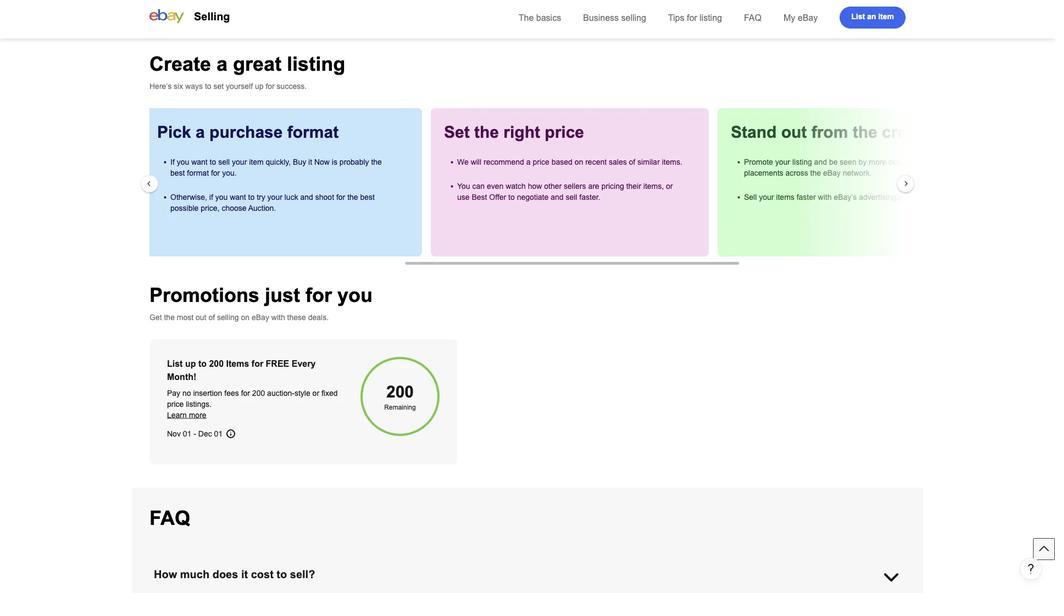 Task type: locate. For each thing, give the bounding box(es) containing it.
0 horizontal spatial item
[[249, 158, 264, 166]]

selling right business
[[621, 13, 646, 23]]

up
[[255, 82, 264, 90], [185, 359, 196, 369]]

pay
[[167, 389, 180, 398]]

1 vertical spatial or
[[313, 389, 319, 398]]

1 horizontal spatial a
[[217, 53, 228, 75]]

or right style
[[313, 389, 319, 398]]

out right most
[[196, 313, 206, 322]]

1 horizontal spatial or
[[666, 182, 673, 190]]

six
[[174, 82, 183, 90]]

200 inside 200 remaining
[[386, 383, 414, 402]]

want up choose
[[230, 193, 246, 201]]

0 horizontal spatial best
[[170, 169, 185, 177]]

a up 'set'
[[217, 53, 228, 75]]

0 vertical spatial list
[[852, 12, 865, 21]]

0 horizontal spatial selling
[[217, 313, 239, 322]]

ebay's
[[834, 193, 857, 201]]

we will recommend a price based on recent sales of similar items.
[[457, 158, 683, 166]]

to inside list up to 200 items for free every month!
[[198, 359, 207, 369]]

2 horizontal spatial 200
[[386, 383, 414, 402]]

2 vertical spatial price
[[167, 400, 184, 409]]

list an item link
[[840, 7, 906, 29]]

0 vertical spatial want
[[191, 158, 208, 166]]

best down if
[[170, 169, 185, 177]]

out left from
[[782, 123, 807, 142]]

list inside list up to 200 items for free every month!
[[167, 359, 183, 369]]

1 horizontal spatial want
[[230, 193, 246, 201]]

more down listings.
[[189, 411, 206, 420]]

the up by
[[853, 123, 878, 142]]

0 horizontal spatial or
[[313, 389, 319, 398]]

best down probably
[[360, 193, 375, 201]]

auction-
[[267, 389, 295, 398]]

sell inside if you want to sell your item quickly, buy it now is probably the best format for you.
[[218, 158, 230, 166]]

if
[[170, 158, 175, 166]]

2 horizontal spatial ebay
[[823, 169, 841, 177]]

here's
[[150, 82, 172, 90]]

0 vertical spatial or
[[666, 182, 673, 190]]

to left try at the top left
[[248, 193, 255, 201]]

quickly,
[[266, 158, 291, 166]]

just
[[265, 284, 300, 306]]

ebay
[[798, 13, 818, 23], [823, 169, 841, 177], [252, 313, 269, 322]]

0 horizontal spatial you
[[177, 158, 189, 166]]

to down watch
[[509, 193, 515, 201]]

business
[[583, 13, 619, 23]]

0 vertical spatial selling
[[621, 13, 646, 23]]

0 vertical spatial listing
[[700, 13, 722, 23]]

my ebay link
[[784, 13, 818, 23]]

the basics
[[519, 13, 561, 23]]

on right based
[[575, 158, 583, 166]]

with
[[914, 158, 928, 166], [818, 193, 832, 201], [271, 313, 285, 322]]

2 01 from the left
[[214, 430, 223, 438]]

up up month!
[[185, 359, 196, 369]]

0 vertical spatial more
[[869, 158, 887, 166]]

0 vertical spatial sell
[[218, 158, 230, 166]]

set
[[214, 82, 224, 90]]

200 left items
[[209, 359, 224, 369]]

0 horizontal spatial a
[[196, 123, 205, 142]]

1 horizontal spatial ebay
[[798, 13, 818, 23]]

price left based
[[533, 158, 550, 166]]

to up the 'insertion'
[[198, 359, 207, 369]]

placements
[[744, 169, 784, 177]]

0 vertical spatial on
[[575, 158, 583, 166]]

1 horizontal spatial you
[[215, 193, 228, 201]]

1 vertical spatial on
[[241, 313, 250, 322]]

1 vertical spatial a
[[196, 123, 205, 142]]

the right across
[[811, 169, 821, 177]]

0 horizontal spatial more
[[189, 411, 206, 420]]

1 vertical spatial ebay
[[823, 169, 841, 177]]

0 vertical spatial you
[[177, 158, 189, 166]]

for right tips
[[687, 13, 697, 23]]

price
[[545, 123, 584, 142], [533, 158, 550, 166], [167, 400, 184, 409]]

1 horizontal spatial listing
[[700, 13, 722, 23]]

ways
[[185, 82, 203, 90]]

0 vertical spatial best
[[170, 169, 185, 177]]

promotions
[[150, 284, 259, 306]]

ebay down promotions just for you
[[252, 313, 269, 322]]

200 inside pay no insertion fees for 200 auction-style or fixed price listings. learn more
[[252, 389, 265, 398]]

with right faster
[[818, 193, 832, 201]]

2 vertical spatial a
[[527, 158, 531, 166]]

01 left -
[[183, 430, 192, 438]]

0 vertical spatial with
[[914, 158, 928, 166]]

1 horizontal spatial format
[[287, 123, 339, 142]]

0 horizontal spatial listing
[[287, 53, 345, 75]]

want right if
[[191, 158, 208, 166]]

ebay right the "my"
[[798, 13, 818, 23]]

list up month!
[[167, 359, 183, 369]]

here's six ways to set yourself up for success.
[[150, 82, 307, 90]]

out
[[782, 123, 807, 142], [196, 313, 206, 322]]

of right "sales"
[[629, 158, 636, 166]]

of down promotions
[[209, 313, 215, 322]]

200
[[209, 359, 224, 369], [386, 383, 414, 402], [252, 389, 265, 398]]

0 horizontal spatial sell
[[218, 158, 230, 166]]

use
[[457, 193, 470, 201]]

a for pick
[[196, 123, 205, 142]]

1 vertical spatial more
[[189, 411, 206, 420]]

advertising
[[859, 193, 897, 201]]

their
[[627, 182, 641, 190]]

200 left the auction-
[[252, 389, 265, 398]]

will
[[471, 158, 482, 166]]

0 vertical spatial item
[[879, 12, 894, 21]]

a
[[217, 53, 228, 75], [196, 123, 205, 142], [527, 158, 531, 166]]

right
[[504, 123, 540, 142]]

1 vertical spatial you
[[215, 193, 228, 201]]

and
[[815, 158, 827, 166], [300, 193, 313, 201], [551, 193, 564, 201]]

1 vertical spatial best
[[360, 193, 375, 201]]

or right items,
[[666, 182, 673, 190]]

business selling link
[[583, 13, 646, 23]]

0 horizontal spatial on
[[241, 313, 250, 322]]

it left cost
[[241, 569, 248, 581]]

and inside otherwise, if you want to try your luck and shoot for the best possible price, choose auction.
[[300, 193, 313, 201]]

1 vertical spatial out
[[196, 313, 206, 322]]

price up learn
[[167, 400, 184, 409]]

for inside pay no insertion fees for 200 auction-style or fixed price listings. learn more
[[241, 389, 250, 398]]

create a great listing
[[150, 53, 345, 75]]

0 vertical spatial out
[[782, 123, 807, 142]]

success.
[[277, 82, 307, 90]]

1 horizontal spatial of
[[629, 158, 636, 166]]

0 vertical spatial a
[[217, 53, 228, 75]]

it inside if you want to sell your item quickly, buy it now is probably the best format for you.
[[308, 158, 312, 166]]

network.
[[843, 169, 872, 177]]

format up now
[[287, 123, 339, 142]]

2 horizontal spatial and
[[815, 158, 827, 166]]

1 vertical spatial up
[[185, 359, 196, 369]]

set the right price
[[444, 123, 584, 142]]

1 horizontal spatial with
[[818, 193, 832, 201]]

0 horizontal spatial 200
[[209, 359, 224, 369]]

item inside if you want to sell your item quickly, buy it now is probably the best format for you.
[[249, 158, 264, 166]]

sell down sellers on the right of page
[[566, 193, 577, 201]]

0 horizontal spatial format
[[187, 169, 209, 177]]

you inside if you want to sell your item quickly, buy it now is probably the best format for you.
[[177, 158, 189, 166]]

nov
[[167, 430, 181, 438]]

200 up remaining
[[386, 383, 414, 402]]

ebay down be
[[823, 169, 841, 177]]

listing
[[700, 13, 722, 23], [287, 53, 345, 75], [793, 158, 812, 166]]

1 vertical spatial faq
[[150, 507, 190, 529]]

price inside pay no insertion fees for 200 auction-style or fixed price listings. learn more
[[167, 400, 184, 409]]

more right by
[[869, 158, 887, 166]]

seen
[[840, 158, 857, 166]]

1 horizontal spatial it
[[308, 158, 312, 166]]

1 horizontal spatial 01
[[214, 430, 223, 438]]

2 horizontal spatial with
[[914, 158, 928, 166]]

01 right dec
[[214, 430, 223, 438]]

month!
[[167, 372, 196, 382]]

item
[[879, 12, 894, 21], [249, 158, 264, 166]]

1 horizontal spatial list
[[852, 12, 865, 21]]

0 horizontal spatial with
[[271, 313, 285, 322]]

your up across
[[776, 158, 791, 166]]

to inside otherwise, if you want to try your luck and shoot for the best possible price, choose auction.
[[248, 193, 255, 201]]

items.
[[662, 158, 683, 166]]

list an item
[[852, 12, 894, 21]]

and left be
[[815, 158, 827, 166]]

cost
[[251, 569, 274, 581]]

listing inside promote your listing and be seen by more buyers with sponsored placements across the ebay network.
[[793, 158, 812, 166]]

format
[[287, 123, 339, 142], [187, 169, 209, 177]]

0 vertical spatial price
[[545, 123, 584, 142]]

now
[[314, 158, 330, 166]]

or inside pay no insertion fees for 200 auction-style or fixed price listings. learn more
[[313, 389, 319, 398]]

sell?
[[290, 569, 315, 581]]

1 vertical spatial it
[[241, 569, 248, 581]]

format up "otherwise,"
[[187, 169, 209, 177]]

2 vertical spatial with
[[271, 313, 285, 322]]

0 vertical spatial up
[[255, 82, 264, 90]]

to
[[205, 82, 211, 90], [210, 158, 216, 166], [248, 193, 255, 201], [509, 193, 515, 201], [198, 359, 207, 369], [277, 569, 287, 581]]

1 vertical spatial item
[[249, 158, 264, 166]]

1 horizontal spatial on
[[575, 158, 583, 166]]

sell inside the you can even watch how other sellers are pricing their items, or use best offer to negotiate and sell faster.
[[566, 193, 577, 201]]

1 horizontal spatial more
[[869, 158, 887, 166]]

1 horizontal spatial out
[[782, 123, 807, 142]]

the right shoot
[[348, 193, 358, 201]]

want
[[191, 158, 208, 166], [230, 193, 246, 201]]

on down promotions just for you
[[241, 313, 250, 322]]

2 vertical spatial listing
[[793, 158, 812, 166]]

for inside otherwise, if you want to try your luck and shoot for the best possible price, choose auction.
[[336, 193, 345, 201]]

with left the "these"
[[271, 313, 285, 322]]

200 inside list up to 200 items for free every month!
[[209, 359, 224, 369]]

more
[[869, 158, 887, 166], [189, 411, 206, 420]]

0 horizontal spatial list
[[167, 359, 183, 369]]

1 vertical spatial want
[[230, 193, 246, 201]]

listing up across
[[793, 158, 812, 166]]

listing right tips
[[700, 13, 722, 23]]

0 horizontal spatial want
[[191, 158, 208, 166]]

basics
[[536, 13, 561, 23]]

a right pick
[[196, 123, 205, 142]]

with right 'buyers'
[[914, 158, 928, 166]]

0 vertical spatial it
[[308, 158, 312, 166]]

you
[[457, 182, 470, 190]]

faq
[[744, 13, 762, 23], [150, 507, 190, 529]]

to inside if you want to sell your item quickly, buy it now is probably the best format for you.
[[210, 158, 216, 166]]

selling down promotions
[[217, 313, 239, 322]]

1 vertical spatial sell
[[566, 193, 577, 201]]

0 horizontal spatial ebay
[[252, 313, 269, 322]]

0 horizontal spatial up
[[185, 359, 196, 369]]

0 horizontal spatial 01
[[183, 430, 192, 438]]

sell
[[744, 193, 757, 201]]

set
[[444, 123, 470, 142]]

best
[[170, 169, 185, 177], [360, 193, 375, 201]]

2 horizontal spatial you
[[338, 284, 373, 306]]

1 horizontal spatial faq
[[744, 13, 762, 23]]

stand
[[731, 123, 777, 142]]

0 horizontal spatial of
[[209, 313, 215, 322]]

to up if
[[210, 158, 216, 166]]

list left an at top right
[[852, 12, 865, 21]]

the right set
[[474, 123, 499, 142]]

sell up you.
[[218, 158, 230, 166]]

or
[[666, 182, 673, 190], [313, 389, 319, 398]]

0 horizontal spatial and
[[300, 193, 313, 201]]

best inside if you want to sell your item quickly, buy it now is probably the best format for you.
[[170, 169, 185, 177]]

your up you.
[[232, 158, 247, 166]]

create
[[150, 53, 211, 75]]

with inside promote your listing and be seen by more buyers with sponsored placements across the ebay network.
[[914, 158, 928, 166]]

fixed
[[322, 389, 338, 398]]

1 vertical spatial format
[[187, 169, 209, 177]]

for left you.
[[211, 169, 220, 177]]

your right 'sell'
[[759, 193, 774, 201]]

1 horizontal spatial 200
[[252, 389, 265, 398]]

for left success.
[[266, 82, 275, 90]]

up right yourself
[[255, 82, 264, 90]]

for
[[687, 13, 697, 23], [266, 82, 275, 90], [211, 169, 220, 177], [336, 193, 345, 201], [306, 284, 332, 306], [252, 359, 263, 369], [241, 389, 250, 398]]

1 horizontal spatial sell
[[566, 193, 577, 201]]

does
[[213, 569, 238, 581]]

1 horizontal spatial best
[[360, 193, 375, 201]]

the
[[474, 123, 499, 142], [853, 123, 878, 142], [371, 158, 382, 166], [811, 169, 821, 177], [348, 193, 358, 201], [164, 313, 175, 322]]

item right an at top right
[[879, 12, 894, 21]]

get the most out of selling on ebay with these deals.
[[150, 313, 329, 322]]

and down "other"
[[551, 193, 564, 201]]

1 vertical spatial list
[[167, 359, 183, 369]]

it right buy
[[308, 158, 312, 166]]

item left quickly,
[[249, 158, 264, 166]]

it
[[308, 158, 312, 166], [241, 569, 248, 581]]

yourself
[[226, 82, 253, 90]]

learn
[[167, 411, 187, 420]]

for right the 'fees'
[[241, 389, 250, 398]]

1 horizontal spatial and
[[551, 193, 564, 201]]

0 vertical spatial format
[[287, 123, 339, 142]]

0 horizontal spatial out
[[196, 313, 206, 322]]

free
[[266, 359, 289, 369]]

1 horizontal spatial item
[[879, 12, 894, 21]]

and right luck
[[300, 193, 313, 201]]

get
[[150, 313, 162, 322]]

2 horizontal spatial a
[[527, 158, 531, 166]]

a right recommend
[[527, 158, 531, 166]]

help, opens dialogs image
[[1026, 564, 1037, 575]]

01
[[183, 430, 192, 438], [214, 430, 223, 438]]

recent
[[586, 158, 607, 166]]

the right probably
[[371, 158, 382, 166]]

selling
[[621, 13, 646, 23], [217, 313, 239, 322]]

even
[[487, 182, 504, 190]]

for right shoot
[[336, 193, 345, 201]]

of
[[629, 158, 636, 166], [209, 313, 215, 322]]

for right items
[[252, 359, 263, 369]]

faster.
[[580, 193, 601, 201]]

listing up success.
[[287, 53, 345, 75]]

list for list up to 200 items for free every month!
[[167, 359, 183, 369]]

your right try at the top left
[[268, 193, 282, 201]]

price up based
[[545, 123, 584, 142]]

1 vertical spatial selling
[[217, 313, 239, 322]]

for up deals.
[[306, 284, 332, 306]]

more inside promote your listing and be seen by more buyers with sponsored placements across the ebay network.
[[869, 158, 887, 166]]

be
[[829, 158, 838, 166]]

listings.
[[186, 400, 212, 409]]



Task type: describe. For each thing, give the bounding box(es) containing it.
for inside list up to 200 items for free every month!
[[252, 359, 263, 369]]

the basics link
[[519, 13, 561, 23]]

list up to 200 items for free every month!
[[167, 359, 316, 382]]

the inside if you want to sell your item quickly, buy it now is probably the best format for you.
[[371, 158, 382, 166]]

negotiate
[[517, 193, 549, 201]]

no
[[183, 389, 191, 398]]

tips for listing
[[668, 13, 722, 23]]

1 vertical spatial of
[[209, 313, 215, 322]]

otherwise, if you want to try your luck and shoot for the best possible price, choose auction.
[[170, 193, 375, 212]]

otherwise,
[[170, 193, 207, 201]]

my ebay
[[784, 13, 818, 23]]

based
[[552, 158, 573, 166]]

1 vertical spatial with
[[818, 193, 832, 201]]

the right 'get'
[[164, 313, 175, 322]]

sponsored
[[930, 158, 966, 166]]

0 vertical spatial ebay
[[798, 13, 818, 23]]

probably
[[340, 158, 369, 166]]

faster
[[797, 193, 816, 201]]

up inside list up to 200 items for free every month!
[[185, 359, 196, 369]]

1 vertical spatial price
[[533, 158, 550, 166]]

for inside if you want to sell your item quickly, buy it now is probably the best format for you.
[[211, 169, 220, 177]]

is
[[332, 158, 338, 166]]

stand out from the crowd
[[731, 123, 931, 142]]

and inside promote your listing and be seen by more buyers with sponsored placements across the ebay network.
[[815, 158, 827, 166]]

on for recent
[[575, 158, 583, 166]]

0 horizontal spatial faq
[[150, 507, 190, 529]]

your inside if you want to sell your item quickly, buy it now is probably the best format for you.
[[232, 158, 247, 166]]

every
[[292, 359, 316, 369]]

shoot
[[315, 193, 334, 201]]

1 01 from the left
[[183, 430, 192, 438]]

much
[[180, 569, 210, 581]]

business selling
[[583, 13, 646, 23]]

sell your items faster with ebay's advertising tools.
[[744, 193, 917, 201]]

2 vertical spatial ebay
[[252, 313, 269, 322]]

best inside otherwise, if you want to try your luck and shoot for the best possible price, choose auction.
[[360, 193, 375, 201]]

0 vertical spatial of
[[629, 158, 636, 166]]

more inside pay no insertion fees for 200 auction-style or fixed price listings. learn more
[[189, 411, 206, 420]]

to inside the you can even watch how other sellers are pricing their items, or use best offer to negotiate and sell faster.
[[509, 193, 515, 201]]

to right cost
[[277, 569, 287, 581]]

these
[[287, 313, 306, 322]]

sellers
[[564, 182, 586, 190]]

your inside otherwise, if you want to try your luck and shoot for the best possible price, choose auction.
[[268, 193, 282, 201]]

want inside if you want to sell your item quickly, buy it now is probably the best format for you.
[[191, 158, 208, 166]]

style
[[295, 389, 310, 398]]

the
[[519, 13, 534, 23]]

try
[[257, 193, 265, 201]]

you inside otherwise, if you want to try your luck and shoot for the best possible price, choose auction.
[[215, 193, 228, 201]]

best
[[472, 193, 487, 201]]

tools.
[[899, 193, 917, 201]]

auction.
[[248, 204, 276, 212]]

dec
[[198, 430, 212, 438]]

on for ebay
[[241, 313, 250, 322]]

luck
[[285, 193, 298, 201]]

or inside the you can even watch how other sellers are pricing their items, or use best offer to negotiate and sell faster.
[[666, 182, 673, 190]]

listing for promote your listing and be seen by more buyers with sponsored placements across the ebay network.
[[793, 158, 812, 166]]

pricing
[[602, 182, 624, 190]]

promote
[[744, 158, 773, 166]]

ebay inside promote your listing and be seen by more buyers with sponsored placements across the ebay network.
[[823, 169, 841, 177]]

across
[[786, 169, 809, 177]]

from
[[812, 123, 848, 142]]

pick a purchase format
[[157, 123, 339, 142]]

format inside if you want to sell your item quickly, buy it now is probably the best format for you.
[[187, 169, 209, 177]]

items,
[[644, 182, 664, 190]]

price,
[[201, 204, 220, 212]]

listing for tips for listing
[[700, 13, 722, 23]]

1 vertical spatial listing
[[287, 53, 345, 75]]

an
[[867, 12, 876, 21]]

-
[[194, 430, 196, 438]]

1 horizontal spatial up
[[255, 82, 264, 90]]

great
[[233, 53, 282, 75]]

want inside otherwise, if you want to try your luck and shoot for the best possible price, choose auction.
[[230, 193, 246, 201]]

choose
[[222, 204, 247, 212]]

remaining
[[384, 404, 416, 411]]

promote your listing and be seen by more buyers with sponsored placements across the ebay network.
[[744, 158, 966, 177]]

the inside promote your listing and be seen by more buyers with sponsored placements across the ebay network.
[[811, 169, 821, 177]]

1 horizontal spatial selling
[[621, 13, 646, 23]]

200 remaining
[[384, 383, 416, 411]]

0 vertical spatial faq
[[744, 13, 762, 23]]

watch
[[506, 182, 526, 190]]

promotions just for you
[[150, 284, 373, 306]]

if you want to sell your item quickly, buy it now is probably the best format for you.
[[170, 158, 382, 177]]

insertion
[[193, 389, 222, 398]]

a for create
[[217, 53, 228, 75]]

how
[[528, 182, 542, 190]]

if
[[209, 193, 213, 201]]

you can even watch how other sellers are pricing their items, or use best offer to negotiate and sell faster.
[[457, 182, 673, 201]]

can
[[473, 182, 485, 190]]

items
[[776, 193, 795, 201]]

offer
[[489, 193, 506, 201]]

other
[[544, 182, 562, 190]]

0 horizontal spatial it
[[241, 569, 248, 581]]

items
[[226, 359, 249, 369]]

deals.
[[308, 313, 329, 322]]

are
[[588, 182, 600, 190]]

purchase
[[209, 123, 283, 142]]

sales
[[609, 158, 627, 166]]

possible
[[170, 204, 199, 212]]

buyers
[[889, 158, 912, 166]]

faq link
[[744, 13, 762, 23]]

we
[[457, 158, 469, 166]]

to left 'set'
[[205, 82, 211, 90]]

your inside promote your listing and be seen by more buyers with sponsored placements across the ebay network.
[[776, 158, 791, 166]]

how
[[154, 569, 177, 581]]

the inside otherwise, if you want to try your luck and shoot for the best possible price, choose auction.
[[348, 193, 358, 201]]

by
[[859, 158, 867, 166]]

2 vertical spatial you
[[338, 284, 373, 306]]

selling
[[194, 10, 230, 23]]

and inside the you can even watch how other sellers are pricing their items, or use best offer to negotiate and sell faster.
[[551, 193, 564, 201]]

buy
[[293, 158, 306, 166]]

list for list an item
[[852, 12, 865, 21]]

tips
[[668, 13, 685, 23]]



Task type: vqa. For each thing, say whether or not it's contained in the screenshot.
Heroes
no



